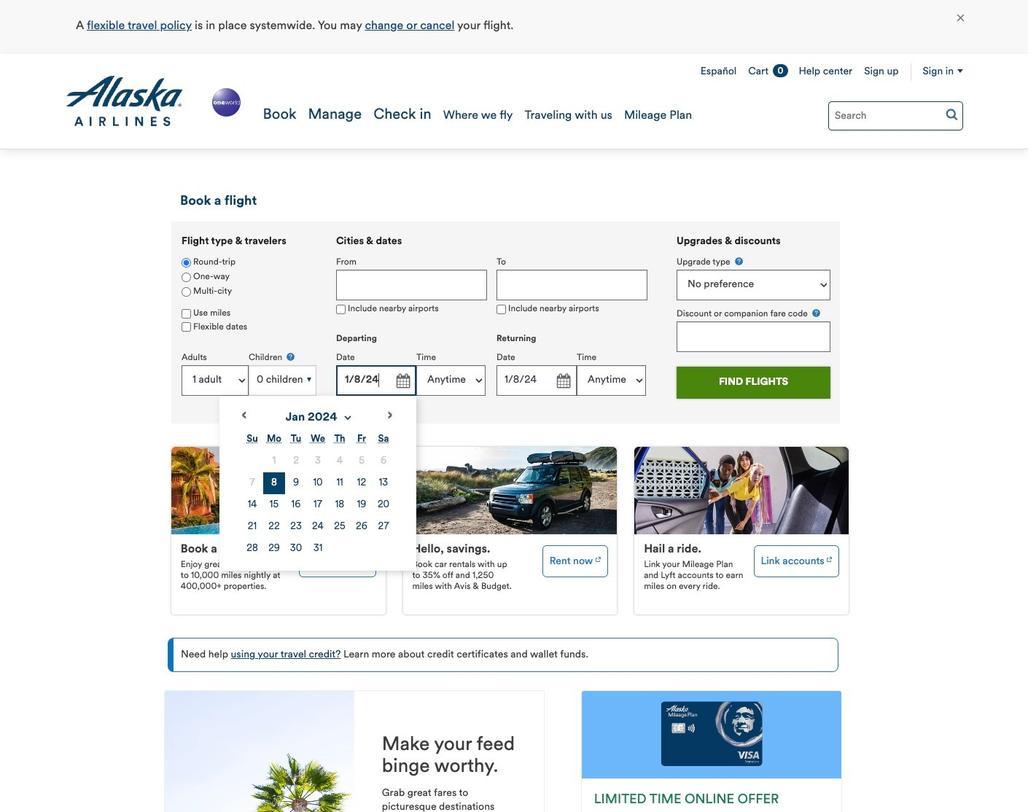 Task type: locate. For each thing, give the bounding box(es) containing it.
1 open datepicker image from the left
[[392, 371, 413, 392]]

grid
[[241, 429, 395, 560]]

1 row from the top
[[241, 451, 395, 473]]

cell
[[263, 451, 285, 473], [285, 451, 307, 473], [307, 451, 329, 473], [329, 451, 351, 473], [351, 451, 373, 473], [373, 451, 395, 473], [241, 473, 263, 495], [263, 473, 285, 495], [285, 473, 307, 495], [307, 473, 329, 495], [329, 473, 351, 495], [351, 473, 373, 495], [373, 473, 395, 495], [241, 495, 263, 516], [263, 495, 285, 516], [285, 495, 307, 516], [307, 495, 329, 516], [329, 495, 351, 516], [351, 495, 373, 516], [373, 495, 395, 516], [241, 516, 263, 538], [263, 516, 285, 538], [285, 516, 307, 538], [307, 516, 329, 538], [329, 516, 351, 538], [351, 516, 373, 538], [373, 516, 395, 538], [241, 538, 263, 560], [263, 538, 285, 560], [285, 538, 307, 560], [307, 538, 329, 560]]

2 row from the top
[[241, 473, 395, 495]]

  checkbox
[[182, 309, 191, 319]]

open datepicker image
[[392, 371, 413, 392], [553, 371, 573, 392]]

1 horizontal spatial open datepicker image
[[553, 371, 573, 392]]

  radio
[[182, 258, 191, 267], [182, 273, 191, 282], [182, 287, 191, 297]]

None text field
[[497, 365, 577, 396]]

None text field
[[336, 270, 487, 301], [497, 270, 648, 301], [677, 321, 831, 352], [336, 365, 417, 396], [336, 270, 487, 301], [497, 270, 648, 301], [677, 321, 831, 352], [336, 365, 417, 396]]

0 vertical spatial   radio
[[182, 258, 191, 267]]

group
[[171, 222, 326, 415], [220, 236, 657, 571], [677, 256, 831, 352]]

0 horizontal spatial open datepicker image
[[392, 371, 413, 392]]

row
[[241, 451, 395, 473], [241, 473, 395, 495], [241, 495, 395, 516], [241, 516, 395, 538], [241, 538, 395, 560]]

None submit
[[677, 367, 831, 399]]

4 row from the top
[[241, 516, 395, 538]]

2 vertical spatial   radio
[[182, 287, 191, 297]]

option group
[[182, 256, 317, 300]]

None checkbox
[[336, 305, 346, 314], [497, 305, 506, 314], [336, 305, 346, 314], [497, 305, 506, 314]]

rent now image
[[596, 552, 601, 565]]

1 vertical spatial   radio
[[182, 273, 191, 282]]

5 row from the top
[[241, 538, 395, 560]]

photo of a hotel with a swimming pool and palm trees image
[[171, 447, 386, 535]]

some kids opening a door image
[[635, 447, 849, 535]]

alaska airlines logo image
[[65, 76, 184, 127]]

None checkbox
[[182, 323, 191, 332]]



Task type: describe. For each thing, give the bounding box(es) containing it.
3   radio from the top
[[182, 287, 191, 297]]

2   radio from the top
[[182, 273, 191, 282]]

3 row from the top
[[241, 495, 395, 516]]

search button image
[[946, 108, 959, 120]]

1   radio from the top
[[182, 258, 191, 267]]

oneworld logo image
[[209, 86, 243, 120]]

photo of an suv driving towards a mountain image
[[403, 447, 617, 535]]

header nav bar navigation
[[0, 54, 1029, 150]]

2 open datepicker image from the left
[[553, 371, 573, 392]]

book rides image
[[827, 552, 833, 565]]

Search text field
[[829, 101, 964, 131]]



Task type: vqa. For each thing, say whether or not it's contained in the screenshot.
1st  option from the bottom
yes



